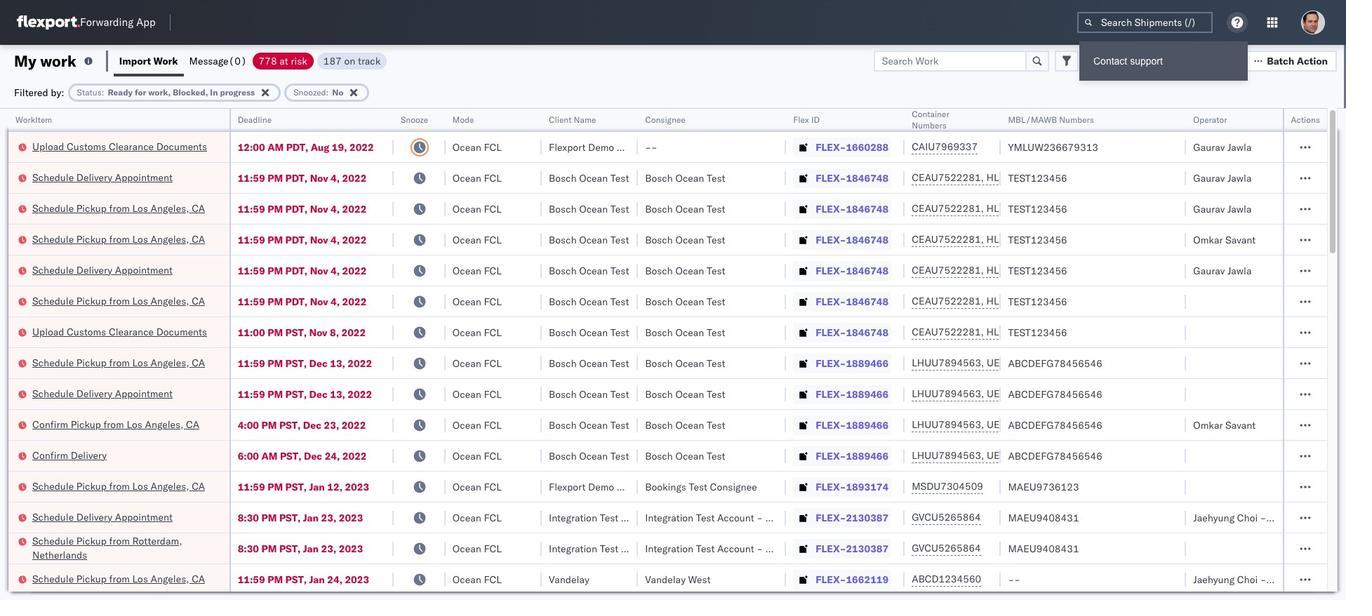Task type: describe. For each thing, give the bounding box(es) containing it.
abcdefg78456546 for schedule pickup from los angeles, ca
[[1009, 357, 1103, 370]]

8 11:59 from the top
[[238, 481, 265, 493]]

action
[[1298, 54, 1329, 67]]

10 flex- from the top
[[816, 419, 846, 432]]

Search Shipments (/) text field
[[1078, 12, 1213, 33]]

lhuu7894563, for schedule delivery appointment
[[912, 388, 985, 400]]

ca for second schedule pickup from los angeles, ca link from the bottom of the page
[[192, 480, 205, 493]]

resize handle column header for flex id
[[888, 109, 905, 600]]

4 schedule delivery appointment button from the top
[[32, 510, 173, 526]]

11:59 pm pst, dec 13, 2022 for schedule pickup from los angeles, ca
[[238, 357, 372, 370]]

ca for fourth schedule pickup from los angeles, ca link
[[192, 356, 205, 369]]

uetu5238478 for confirm pickup from los angeles, ca
[[987, 419, 1056, 431]]

6 11:59 from the top
[[238, 357, 265, 370]]

batch action
[[1268, 54, 1329, 67]]

forwarding app link
[[17, 15, 156, 29]]

upload customs clearance documents for first upload customs clearance documents link from the bottom
[[32, 325, 207, 338]]

container numbers button
[[905, 106, 988, 131]]

3 gaurav from the top
[[1194, 203, 1226, 215]]

file
[[1107, 54, 1124, 67]]

from for first schedule pickup from los angeles, ca link from the bottom
[[109, 573, 130, 585]]

2 flex-2130387 from the top
[[816, 542, 889, 555]]

confirm pickup from los angeles, ca link
[[32, 417, 200, 432]]

8 fcl from the top
[[484, 357, 502, 370]]

flexport for bookings test consignee
[[549, 481, 586, 493]]

customs for first upload customs clearance documents link from the bottom
[[67, 325, 106, 338]]

from for schedule pickup from rotterdam, netherlands link in the left bottom of the page
[[109, 535, 130, 547]]

14 fcl from the top
[[484, 542, 502, 555]]

10 ocean fcl from the top
[[453, 419, 502, 432]]

1889466 for schedule pickup from los angeles, ca
[[846, 357, 889, 370]]

14 flex- from the top
[[816, 542, 846, 555]]

187 on track
[[324, 54, 381, 67]]

angeles, for fourth schedule pickup from los angeles, ca link
[[151, 356, 189, 369]]

documents for first upload customs clearance documents link from the bottom
[[156, 325, 207, 338]]

flex id button
[[787, 112, 891, 126]]

vandelay west
[[646, 573, 711, 586]]

my work
[[14, 51, 76, 71]]

4 abcdefg78456546 from the top
[[1009, 450, 1103, 462]]

pdt, for 2nd schedule delivery appointment link from the top of the page
[[285, 264, 308, 277]]

resize handle column header for mode
[[525, 109, 542, 600]]

: for snoozed
[[326, 87, 329, 97]]

filtered by:
[[14, 86, 64, 99]]

5 flex- from the top
[[816, 264, 846, 277]]

angeles, for fifth schedule pickup from los angeles, ca link from the bottom of the page
[[151, 233, 189, 245]]

confirm delivery
[[32, 449, 107, 462]]

savant for ceau7522281, hlxu6269489, hlxu8034992
[[1226, 233, 1256, 246]]

confirm pickup from los angeles, ca
[[32, 418, 200, 431]]

abcdefg78456546 for schedule delivery appointment
[[1009, 388, 1103, 401]]

ca for sixth schedule pickup from los angeles, ca link from the bottom of the page
[[192, 202, 205, 215]]

west
[[689, 573, 711, 586]]

batch
[[1268, 54, 1295, 67]]

delivery for first schedule delivery appointment link from the top
[[76, 171, 112, 184]]

schedule pickup from rotterdam, netherlands
[[32, 535, 182, 561]]

2 hlxu6269489, from the top
[[987, 202, 1059, 215]]

los for fifth schedule pickup from los angeles, ca link from the bottom of the page
[[132, 233, 148, 245]]

choi
[[1238, 512, 1259, 524]]

track
[[358, 54, 381, 67]]

mode button
[[446, 112, 528, 126]]

import
[[119, 54, 151, 67]]

1 integration from the top
[[646, 512, 694, 524]]

11:59 pm pdt, nov 4, 2022 for first schedule delivery appointment link from the top
[[238, 172, 367, 184]]

6 ceau7522281, from the top
[[912, 326, 984, 338]]

6:00
[[238, 450, 259, 462]]

3 appointment from the top
[[115, 387, 173, 400]]

los for second schedule pickup from los angeles, ca link from the bottom of the page
[[132, 480, 148, 493]]

4 1889466 from the top
[[846, 450, 889, 462]]

1 upload customs clearance documents button from the top
[[32, 139, 207, 155]]

from for fifth schedule pickup from los angeles, ca link from the bottom of the page
[[109, 233, 130, 245]]

on
[[344, 54, 356, 67]]

am for pdt,
[[268, 141, 284, 153]]

2 test123456 from the top
[[1009, 203, 1068, 215]]

caiu7969337
[[912, 140, 978, 153]]

flex-1893174
[[816, 481, 889, 493]]

12 ocean fcl from the top
[[453, 481, 502, 493]]

2 account from the top
[[718, 542, 755, 555]]

gaurav for 2nd upload customs clearance documents link from the bottom of the page
[[1194, 141, 1226, 153]]

aug
[[311, 141, 330, 153]]

documents for 2nd upload customs clearance documents link from the bottom of the page
[[156, 140, 207, 153]]

resize handle column header for container numbers
[[985, 109, 1002, 600]]

12,
[[327, 481, 343, 493]]

4 lhuu7894563, from the top
[[912, 449, 985, 462]]

1 flex-1846748 from the top
[[816, 172, 889, 184]]

am for pst,
[[262, 450, 278, 462]]

2 flex- from the top
[[816, 172, 846, 184]]

2 appointment from the top
[[115, 264, 173, 276]]

2 11:59 pm pdt, nov 4, 2022 from the top
[[238, 203, 367, 215]]

6 schedule pickup from los angeles, ca link from the top
[[32, 572, 205, 586]]

2 ceau7522281, from the top
[[912, 202, 984, 215]]

11:59 pm pst, jan 12, 2023
[[238, 481, 369, 493]]

6:00 am pst, dec 24, 2022
[[238, 450, 367, 462]]

container
[[912, 109, 950, 119]]

schedule for 1st schedule pickup from los angeles, ca button from the bottom of the page
[[32, 573, 74, 585]]

5 ocean fcl from the top
[[453, 264, 502, 277]]

1 lagerfeld from the top
[[786, 512, 828, 524]]

8 flex- from the top
[[816, 357, 846, 370]]

dec for schedule pickup from los angeles, ca
[[309, 357, 328, 370]]

4 schedule delivery appointment link from the top
[[32, 510, 173, 524]]

2 8:30 pm pst, jan 23, 2023 from the top
[[238, 542, 363, 555]]

omkar savant for ceau7522281, hlxu6269489, hlxu8034992
[[1194, 233, 1256, 246]]

lhuu7894563, uetu5238478 for schedule delivery appointment
[[912, 388, 1056, 400]]

consignee inside 'button'
[[646, 114, 686, 125]]

1 maeu9408431 from the top
[[1009, 512, 1080, 524]]

hlxu6269489, for first schedule delivery appointment link from the top
[[987, 171, 1059, 184]]

confirm for confirm delivery
[[32, 449, 68, 462]]

4 schedule pickup from los angeles, ca button from the top
[[32, 356, 205, 371]]

1 contact support button from the top
[[1080, 41, 1249, 81]]

13 ocean fcl from the top
[[453, 512, 502, 524]]

2 integration from the top
[[646, 542, 694, 555]]

11 flex- from the top
[[816, 450, 846, 462]]

actions
[[1292, 114, 1321, 125]]

client
[[549, 114, 572, 125]]

3 ocean fcl from the top
[[453, 203, 502, 215]]

consignee button
[[638, 112, 773, 126]]

11:00 pm pst, nov 8, 2022
[[238, 326, 366, 339]]

15 fcl from the top
[[484, 573, 502, 586]]

5 ceau7522281, from the top
[[912, 295, 984, 308]]

abcd1234560
[[912, 573, 982, 586]]

2 contact support button from the top
[[1080, 47, 1249, 75]]

4 lhuu7894563, uetu5238478 from the top
[[912, 449, 1056, 462]]

pdt, for first schedule delivery appointment link from the top
[[285, 172, 308, 184]]

bookings test consignee
[[646, 481, 757, 493]]

app
[[136, 16, 156, 29]]

11:59 pm pdt, nov 4, 2022 for fourth schedule pickup from los angeles, ca link from the bottom of the page
[[238, 295, 367, 308]]

hlxu6269489, for fifth schedule pickup from los angeles, ca link from the bottom of the page
[[987, 233, 1059, 246]]

for
[[135, 87, 146, 97]]

filtered
[[14, 86, 48, 99]]

hlxu8034992 for fourth schedule pickup from los angeles, ca link from the bottom of the page
[[1061, 295, 1130, 308]]

2 schedule delivery appointment from the top
[[32, 264, 173, 276]]

11:00
[[238, 326, 265, 339]]

client name button
[[542, 112, 624, 126]]

angeles, for fourth schedule pickup from los angeles, ca link from the bottom of the page
[[151, 295, 189, 307]]

7 11:59 from the top
[[238, 388, 265, 401]]

1 2130387 from the top
[[846, 512, 889, 524]]

nov for 2nd schedule delivery appointment link from the top of the page
[[310, 264, 328, 277]]

mbl/mawb
[[1009, 114, 1058, 125]]

blocked,
[[173, 87, 208, 97]]

3 resize handle column header from the left
[[429, 109, 446, 600]]

message
[[189, 54, 229, 67]]

status : ready for work, blocked, in progress
[[77, 87, 255, 97]]

angeles, for confirm pickup from los angeles, ca link
[[145, 418, 184, 431]]

import work
[[119, 54, 178, 67]]

4:00 pm pst, dec 23, 2022
[[238, 419, 366, 432]]

forwarding
[[80, 16, 134, 29]]

jawla for 2nd upload customs clearance documents link from the bottom of the page
[[1228, 141, 1252, 153]]

8,
[[330, 326, 339, 339]]

deadline
[[238, 114, 272, 125]]

1 integration test account - karl lagerfeld from the top
[[646, 512, 828, 524]]

batch action button
[[1246, 50, 1338, 71]]

demo for -
[[588, 141, 615, 153]]

in
[[210, 87, 218, 97]]

11:59 pm pst, jan 24, 2023
[[238, 573, 369, 586]]

3 schedule delivery appointment from the top
[[32, 387, 173, 400]]

2 ocean fcl from the top
[[453, 172, 502, 184]]

schedule for first schedule pickup from los angeles, ca button
[[32, 202, 74, 215]]

clearance for first upload customs clearance documents link from the bottom
[[109, 325, 154, 338]]

deadline button
[[231, 112, 380, 126]]

flex id
[[794, 114, 820, 125]]

confirm delivery link
[[32, 448, 107, 462]]

5 test123456 from the top
[[1009, 295, 1068, 308]]

demo for bookings
[[588, 481, 615, 493]]

5 11:59 from the top
[[238, 295, 265, 308]]

2 karl from the top
[[766, 542, 784, 555]]

from for fourth schedule pickup from los angeles, ca link
[[109, 356, 130, 369]]

name
[[574, 114, 596, 125]]

2 ceau7522281, hlxu6269489, hlxu8034992 from the top
[[912, 202, 1130, 215]]

ca for first schedule pickup from los angeles, ca link from the bottom
[[192, 573, 205, 585]]

schedule pickup from los angeles, ca for first schedule pickup from los angeles, ca link from the bottom
[[32, 573, 205, 585]]

9 ocean fcl from the top
[[453, 388, 502, 401]]

1662119
[[846, 573, 889, 586]]

1889466 for schedule delivery appointment
[[846, 388, 889, 401]]

import work button
[[114, 45, 184, 77]]

2 gvcu5265864 from the top
[[912, 542, 982, 555]]

pdt, for 2nd upload customs clearance documents link from the bottom of the page
[[286, 141, 309, 153]]

1 schedule pickup from los angeles, ca button from the top
[[32, 201, 205, 217]]

los for first schedule pickup from los angeles, ca link from the bottom
[[132, 573, 148, 585]]

1660288
[[846, 141, 889, 153]]

2 1846748 from the top
[[846, 203, 889, 215]]

workitem
[[15, 114, 52, 125]]

schedule pickup from los angeles, ca for sixth schedule pickup from los angeles, ca link from the bottom of the page
[[32, 202, 205, 215]]

ca for fourth schedule pickup from los angeles, ca link from the bottom of the page
[[192, 295, 205, 307]]

schedule for 1st schedule delivery appointment button from the bottom
[[32, 511, 74, 524]]

23, for confirm pickup from los angeles, ca
[[324, 419, 339, 432]]

4 4, from the top
[[331, 264, 340, 277]]

4 flex- from the top
[[816, 233, 846, 246]]

gaurav for 2nd schedule delivery appointment link from the top of the page
[[1194, 264, 1226, 277]]

12 fcl from the top
[[484, 481, 502, 493]]

ceau7522281, hlxu6269489, hlxu8034992 for fourth schedule pickup from los angeles, ca link from the bottom of the page
[[912, 295, 1130, 308]]

origin
[[1291, 512, 1318, 524]]

at
[[280, 54, 288, 67]]

rotterdam,
[[132, 535, 182, 547]]

netherlands
[[32, 549, 87, 561]]

upload for first upload customs clearance documents link from the bottom
[[32, 325, 64, 338]]

1889466 for confirm pickup from los angeles, ca
[[846, 419, 889, 432]]

by:
[[51, 86, 64, 99]]

2 schedule pickup from los angeles, ca link from the top
[[32, 232, 205, 246]]

resize handle column header for consignee
[[770, 109, 787, 600]]

hlxu8034992 for fifth schedule pickup from los angeles, ca link from the bottom of the page
[[1061, 233, 1130, 246]]

0 vertical spatial --
[[646, 141, 658, 153]]

work
[[40, 51, 76, 71]]

6 test123456 from the top
[[1009, 326, 1068, 339]]

angeles, for second schedule pickup from los angeles, ca link from the bottom of the page
[[151, 480, 189, 493]]

2 maeu9408431 from the top
[[1009, 542, 1080, 555]]

3 schedule delivery appointment button from the top
[[32, 387, 173, 402]]

5 4, from the top
[[331, 295, 340, 308]]

jaehyung choi - test origin agent
[[1194, 512, 1347, 524]]

nov for first schedule delivery appointment link from the top
[[310, 172, 328, 184]]

file exception
[[1107, 54, 1172, 67]]

clearance for 2nd upload customs clearance documents link from the bottom of the page
[[109, 140, 154, 153]]

778 at risk
[[259, 54, 307, 67]]

3 schedule delivery appointment link from the top
[[32, 387, 173, 401]]

1 appointment from the top
[[115, 171, 173, 184]]

ready
[[108, 87, 133, 97]]

schedule for fifth schedule pickup from los angeles, ca button from the top
[[32, 480, 74, 493]]

flex
[[794, 114, 810, 125]]

flex-1889466 for confirm pickup from los angeles, ca
[[816, 419, 889, 432]]

mbl/mawb numbers
[[1009, 114, 1095, 125]]

5 fcl from the top
[[484, 264, 502, 277]]

3 1846748 from the top
[[846, 233, 889, 246]]

1 8:30 from the top
[[238, 512, 259, 524]]

4 uetu5238478 from the top
[[987, 449, 1056, 462]]

1 schedule pickup from los angeles, ca link from the top
[[32, 201, 205, 215]]

jaehyung
[[1194, 512, 1235, 524]]

schedule pickup from rotterdam, netherlands link
[[32, 534, 211, 562]]

status
[[77, 87, 102, 97]]

from for confirm pickup from los angeles, ca link
[[104, 418, 124, 431]]

contact
[[1094, 55, 1128, 67]]

pickup for confirm pickup from los angeles, ca link
[[71, 418, 101, 431]]

15 flex- from the top
[[816, 573, 846, 586]]

agent
[[1320, 512, 1347, 524]]

6 ceau7522281, hlxu6269489, hlxu8034992 from the top
[[912, 326, 1130, 338]]

12:00
[[238, 141, 265, 153]]

3 jawla from the top
[[1228, 203, 1252, 215]]

4 gaurav jawla from the top
[[1194, 264, 1252, 277]]

2 schedule delivery appointment link from the top
[[32, 263, 173, 277]]

5 schedule pickup from los angeles, ca link from the top
[[32, 479, 205, 493]]

7 flex- from the top
[[816, 326, 846, 339]]

delivery for 4th schedule delivery appointment link from the top
[[76, 511, 112, 524]]

abcdefg78456546 for confirm pickup from los angeles, ca
[[1009, 419, 1103, 432]]



Task type: vqa. For each thing, say whether or not it's contained in the screenshot.
4th schedule pickup from los angeles, ca LINK from the top
yes



Task type: locate. For each thing, give the bounding box(es) containing it.
vandelay for vandelay
[[549, 573, 590, 586]]

0 vertical spatial integration
[[646, 512, 694, 524]]

exception
[[1126, 54, 1172, 67]]

customs for 2nd upload customs clearance documents link from the bottom of the page
[[67, 140, 106, 153]]

lhuu7894563, uetu5238478
[[912, 357, 1056, 369], [912, 388, 1056, 400], [912, 419, 1056, 431], [912, 449, 1056, 462]]

dec up "6:00 am pst, dec 24, 2022"
[[303, 419, 322, 432]]

0 vertical spatial flex-2130387
[[816, 512, 889, 524]]

maeu9408431
[[1009, 512, 1080, 524], [1009, 542, 1080, 555]]

pdt, for fourth schedule pickup from los angeles, ca link from the bottom of the page
[[285, 295, 308, 308]]

0 vertical spatial 11:59 pm pst, dec 13, 2022
[[238, 357, 372, 370]]

1 vertical spatial demo
[[588, 481, 615, 493]]

24,
[[325, 450, 340, 462], [327, 573, 343, 586]]

2 omkar from the top
[[1194, 419, 1224, 432]]

1 vertical spatial integration test account - karl lagerfeld
[[646, 542, 828, 555]]

4:00
[[238, 419, 259, 432]]

lagerfeld up the "flex-1662119"
[[786, 542, 828, 555]]

integration down bookings
[[646, 512, 694, 524]]

2 gaurav jawla from the top
[[1194, 172, 1252, 184]]

0 vertical spatial upload customs clearance documents
[[32, 140, 207, 153]]

13, down 8,
[[330, 357, 345, 370]]

flex-1662119
[[816, 573, 889, 586]]

1 clearance from the top
[[109, 140, 154, 153]]

resize handle column header for client name
[[622, 109, 638, 600]]

0 horizontal spatial numbers
[[912, 120, 947, 131]]

schedule for third schedule pickup from los angeles, ca button from the bottom of the page
[[32, 356, 74, 369]]

8:30 pm pst, jan 23, 2023 up 11:59 pm pst, jan 24, 2023
[[238, 542, 363, 555]]

1 vertical spatial flexport
[[549, 481, 586, 493]]

1 vertical spatial 23,
[[321, 512, 337, 524]]

2 lagerfeld from the top
[[786, 542, 828, 555]]

los for confirm pickup from los angeles, ca link
[[127, 418, 142, 431]]

2 13, from the top
[[330, 388, 345, 401]]

pickup for first schedule pickup from los angeles, ca link from the bottom
[[76, 573, 107, 585]]

schedule pickup from los angeles, ca for second schedule pickup from los angeles, ca link from the bottom of the page
[[32, 480, 205, 493]]

gvcu5265864 down msdu7304509
[[912, 511, 982, 524]]

778
[[259, 54, 277, 67]]

schedule pickup from los angeles, ca for fourth schedule pickup from los angeles, ca link from the bottom of the page
[[32, 295, 205, 307]]

2 schedule from the top
[[32, 202, 74, 215]]

2 documents from the top
[[156, 325, 207, 338]]

1 vertical spatial 11:59 pm pst, dec 13, 2022
[[238, 388, 372, 401]]

schedule for 2nd schedule delivery appointment button
[[32, 264, 74, 276]]

24, for 2023
[[327, 573, 343, 586]]

mbl/mawb numbers button
[[1002, 112, 1173, 126]]

5 11:59 pm pdt, nov 4, 2022 from the top
[[238, 295, 367, 308]]

1 vertical spatial 24,
[[327, 573, 343, 586]]

confirm pickup from los angeles, ca button
[[32, 417, 200, 433]]

0 vertical spatial upload customs clearance documents link
[[32, 139, 207, 153]]

6 flex- from the top
[[816, 295, 846, 308]]

6 fcl from the top
[[484, 295, 502, 308]]

13, up 4:00 pm pst, dec 23, 2022
[[330, 388, 345, 401]]

gaurav
[[1194, 141, 1226, 153], [1194, 172, 1226, 184], [1194, 203, 1226, 215], [1194, 264, 1226, 277]]

flex-1893174 button
[[794, 477, 892, 497], [794, 477, 892, 497]]

1 vertical spatial maeu9408431
[[1009, 542, 1080, 555]]

angeles, inside button
[[145, 418, 184, 431]]

1 customs from the top
[[67, 140, 106, 153]]

hlxu8034992 for 2nd schedule delivery appointment link from the top of the page
[[1061, 264, 1130, 277]]

1 vertical spatial clearance
[[109, 325, 154, 338]]

confirm for confirm pickup from los angeles, ca
[[32, 418, 68, 431]]

ca
[[192, 202, 205, 215], [192, 233, 205, 245], [192, 295, 205, 307], [192, 356, 205, 369], [186, 418, 200, 431], [192, 480, 205, 493], [192, 573, 205, 585]]

nov for fourth schedule pickup from los angeles, ca link from the bottom of the page
[[310, 295, 328, 308]]

1 vertical spatial confirm
[[32, 449, 68, 462]]

savant
[[1226, 233, 1256, 246], [1226, 419, 1256, 432]]

ca inside button
[[186, 418, 200, 431]]

id
[[812, 114, 820, 125]]

numbers inside container numbers
[[912, 120, 947, 131]]

8 resize handle column header from the left
[[985, 109, 1002, 600]]

2 fcl from the top
[[484, 172, 502, 184]]

flexport for --
[[549, 141, 586, 153]]

from for second schedule pickup from los angeles, ca link from the bottom of the page
[[109, 480, 130, 493]]

integration up 'vandelay west'
[[646, 542, 694, 555]]

risk
[[291, 54, 307, 67]]

5 schedule from the top
[[32, 295, 74, 307]]

4 11:59 from the top
[[238, 264, 265, 277]]

integration test account - karl lagerfeld down bookings test consignee
[[646, 512, 828, 524]]

12 flex- from the top
[[816, 481, 846, 493]]

demo left bookings
[[588, 481, 615, 493]]

2 upload customs clearance documents from the top
[[32, 325, 207, 338]]

11:59 pm pst, dec 13, 2022 up 4:00 pm pst, dec 23, 2022
[[238, 388, 372, 401]]

2 schedule pickup from los angeles, ca from the top
[[32, 233, 205, 245]]

23, up 11:59 pm pst, jan 24, 2023
[[321, 542, 337, 555]]

1 schedule delivery appointment from the top
[[32, 171, 173, 184]]

1 horizontal spatial numbers
[[1060, 114, 1095, 125]]

1 test123456 from the top
[[1009, 172, 1068, 184]]

schedule pickup from rotterdam, netherlands button
[[32, 534, 211, 564]]

9 flex- from the top
[[816, 388, 846, 401]]

pdt, for fifth schedule pickup from los angeles, ca link from the bottom of the page
[[285, 233, 308, 246]]

delivery inside button
[[71, 449, 107, 462]]

bosch
[[549, 172, 577, 184], [646, 172, 673, 184], [549, 203, 577, 215], [646, 203, 673, 215], [549, 233, 577, 246], [646, 233, 673, 246], [549, 264, 577, 277], [646, 264, 673, 277], [549, 295, 577, 308], [646, 295, 673, 308], [549, 326, 577, 339], [646, 326, 673, 339], [549, 357, 577, 370], [646, 357, 673, 370], [549, 388, 577, 401], [646, 388, 673, 401], [549, 419, 577, 432], [646, 419, 673, 432], [549, 450, 577, 462], [646, 450, 673, 462]]

0 vertical spatial 13,
[[330, 357, 345, 370]]

12:00 am pdt, aug 19, 2022
[[238, 141, 374, 153]]

demo down name
[[588, 141, 615, 153]]

schedule inside schedule pickup from rotterdam, netherlands
[[32, 535, 74, 547]]

schedule for 2nd schedule pickup from los angeles, ca button from the top
[[32, 233, 74, 245]]

flex-1660288
[[816, 141, 889, 153]]

snoozed : no
[[294, 87, 344, 97]]

angeles, for first schedule pickup from los angeles, ca link from the bottom
[[151, 573, 189, 585]]

flexport. image
[[17, 15, 80, 29]]

2 2130387 from the top
[[846, 542, 889, 555]]

0 vertical spatial 8:30
[[238, 512, 259, 524]]

1 flexport demo consignee from the top
[[549, 141, 664, 153]]

0 vertical spatial omkar savant
[[1194, 233, 1256, 246]]

5 flex-1846748 from the top
[[816, 295, 889, 308]]

1 vertical spatial 13,
[[330, 388, 345, 401]]

vandelay
[[549, 573, 590, 586], [646, 573, 686, 586]]

2 1889466 from the top
[[846, 388, 889, 401]]

upload for 2nd upload customs clearance documents link from the bottom of the page
[[32, 140, 64, 153]]

2 uetu5238478 from the top
[[987, 388, 1056, 400]]

0 vertical spatial documents
[[156, 140, 207, 153]]

pickup for schedule pickup from rotterdam, netherlands link in the left bottom of the page
[[76, 535, 107, 547]]

19,
[[332, 141, 347, 153]]

pickup for fifth schedule pickup from los angeles, ca link from the bottom of the page
[[76, 233, 107, 245]]

0 vertical spatial omkar
[[1194, 233, 1224, 246]]

flex-2130387
[[816, 512, 889, 524], [816, 542, 889, 555]]

schedule pickup from los angeles, ca for fourth schedule pickup from los angeles, ca link
[[32, 356, 205, 369]]

13 flex- from the top
[[816, 512, 846, 524]]

1 vertical spatial upload customs clearance documents button
[[32, 325, 207, 340]]

4 flex-1846748 from the top
[[816, 264, 889, 277]]

resize handle column header for mbl/mawb numbers
[[1170, 109, 1187, 600]]

2130387 up 1662119 on the right of the page
[[846, 542, 889, 555]]

0 vertical spatial upload customs clearance documents button
[[32, 139, 207, 155]]

24, for 2022
[[325, 450, 340, 462]]

1 vandelay from the left
[[549, 573, 590, 586]]

test123456
[[1009, 172, 1068, 184], [1009, 203, 1068, 215], [1009, 233, 1068, 246], [1009, 264, 1068, 277], [1009, 295, 1068, 308], [1009, 326, 1068, 339]]

documents
[[156, 140, 207, 153], [156, 325, 207, 338]]

jan
[[309, 481, 325, 493], [303, 512, 319, 524], [303, 542, 319, 555], [309, 573, 325, 586]]

1 upload customs clearance documents link from the top
[[32, 139, 207, 153]]

0 vertical spatial 24,
[[325, 450, 340, 462]]

4 1846748 from the top
[[846, 264, 889, 277]]

2 11:59 from the top
[[238, 203, 265, 215]]

support
[[1131, 55, 1163, 67]]

numbers up ymluw236679313
[[1060, 114, 1095, 125]]

flexport demo consignee
[[549, 141, 664, 153], [549, 481, 664, 493]]

1 vertical spatial upload customs clearance documents link
[[32, 325, 207, 339]]

pickup
[[76, 202, 107, 215], [76, 233, 107, 245], [76, 295, 107, 307], [76, 356, 107, 369], [71, 418, 101, 431], [76, 480, 107, 493], [76, 535, 107, 547], [76, 573, 107, 585]]

los for fourth schedule pickup from los angeles, ca link
[[132, 356, 148, 369]]

pickup for sixth schedule pickup from los angeles, ca link from the bottom of the page
[[76, 202, 107, 215]]

schedule delivery appointment
[[32, 171, 173, 184], [32, 264, 173, 276], [32, 387, 173, 400], [32, 511, 173, 524]]

6 1846748 from the top
[[846, 326, 889, 339]]

1 flex- from the top
[[816, 141, 846, 153]]

2 flex-1846748 from the top
[[816, 203, 889, 215]]

numbers down container
[[912, 120, 947, 131]]

am right 12:00
[[268, 141, 284, 153]]

vandelay for vandelay west
[[646, 573, 686, 586]]

1 horizontal spatial --
[[1009, 573, 1021, 586]]

2 clearance from the top
[[109, 325, 154, 338]]

1 flex-1889466 from the top
[[816, 357, 889, 370]]

dec for schedule delivery appointment
[[309, 388, 328, 401]]

11:59 pm pst, dec 13, 2022 for schedule delivery appointment
[[238, 388, 372, 401]]

1 vertical spatial savant
[[1226, 419, 1256, 432]]

1 8:30 pm pst, jan 23, 2023 from the top
[[238, 512, 363, 524]]

0 vertical spatial account
[[718, 512, 755, 524]]

uetu5238478 for schedule pickup from los angeles, ca
[[987, 357, 1056, 369]]

23, for schedule delivery appointment
[[321, 512, 337, 524]]

resize handle column header
[[213, 109, 229, 600], [377, 109, 394, 600], [429, 109, 446, 600], [525, 109, 542, 600], [622, 109, 638, 600], [770, 109, 787, 600], [888, 109, 905, 600], [985, 109, 1002, 600], [1170, 109, 1187, 600], [1266, 109, 1283, 600], [1311, 109, 1328, 600]]

2 upload customs clearance documents button from the top
[[32, 325, 207, 340]]

1 vertical spatial flex-2130387
[[816, 542, 889, 555]]

2 savant from the top
[[1226, 419, 1256, 432]]

dec up 4:00 pm pst, dec 23, 2022
[[309, 388, 328, 401]]

gaurav jawla
[[1194, 141, 1252, 153], [1194, 172, 1252, 184], [1194, 203, 1252, 215], [1194, 264, 1252, 277]]

1 vertical spatial --
[[1009, 573, 1021, 586]]

0 vertical spatial 2130387
[[846, 512, 889, 524]]

0 vertical spatial lagerfeld
[[786, 512, 828, 524]]

hlxu6269489, for fourth schedule pickup from los angeles, ca link from the bottom of the page
[[987, 295, 1059, 308]]

schedule pickup from los angeles, ca button
[[32, 201, 205, 217], [32, 232, 205, 248], [32, 294, 205, 309], [32, 356, 205, 371], [32, 479, 205, 495], [32, 572, 205, 587]]

: left ready
[[102, 87, 104, 97]]

from for fourth schedule pickup from los angeles, ca link from the bottom of the page
[[109, 295, 130, 307]]

resize handle column header for deadline
[[377, 109, 394, 600]]

3 abcdefg78456546 from the top
[[1009, 419, 1103, 432]]

:
[[102, 87, 104, 97], [326, 87, 329, 97]]

5 hlxu6269489, from the top
[[987, 295, 1059, 308]]

4,
[[331, 172, 340, 184], [331, 203, 340, 215], [331, 233, 340, 246], [331, 264, 340, 277], [331, 295, 340, 308]]

1 vertical spatial 8:30 pm pst, jan 23, 2023
[[238, 542, 363, 555]]

upload customs clearance documents for 2nd upload customs clearance documents link from the bottom of the page
[[32, 140, 207, 153]]

ceau7522281, hlxu6269489, hlxu8034992 for first schedule delivery appointment link from the top
[[912, 171, 1130, 184]]

0 vertical spatial clearance
[[109, 140, 154, 153]]

5 resize handle column header from the left
[[622, 109, 638, 600]]

los
[[132, 202, 148, 215], [132, 233, 148, 245], [132, 295, 148, 307], [132, 356, 148, 369], [127, 418, 142, 431], [132, 480, 148, 493], [132, 573, 148, 585]]

consignee
[[646, 114, 686, 125], [617, 141, 664, 153], [617, 481, 664, 493], [710, 481, 757, 493]]

flexport demo consignee for bookings
[[549, 481, 664, 493]]

7 schedule from the top
[[32, 387, 74, 400]]

am
[[268, 141, 284, 153], [262, 450, 278, 462]]

0 vertical spatial flexport
[[549, 141, 586, 153]]

ocean fcl
[[453, 141, 502, 153], [453, 172, 502, 184], [453, 203, 502, 215], [453, 233, 502, 246], [453, 264, 502, 277], [453, 295, 502, 308], [453, 326, 502, 339], [453, 357, 502, 370], [453, 388, 502, 401], [453, 419, 502, 432], [453, 450, 502, 462], [453, 481, 502, 493], [453, 512, 502, 524], [453, 542, 502, 555], [453, 573, 502, 586]]

23, up "6:00 am pst, dec 24, 2022"
[[324, 419, 339, 432]]

(0)
[[229, 54, 247, 67]]

1 vertical spatial gvcu5265864
[[912, 542, 982, 555]]

0 vertical spatial savant
[[1226, 233, 1256, 246]]

7 fcl from the top
[[484, 326, 502, 339]]

upload
[[32, 140, 64, 153], [32, 325, 64, 338]]

1 confirm from the top
[[32, 418, 68, 431]]

1 vertical spatial karl
[[766, 542, 784, 555]]

6 schedule pickup from los angeles, ca from the top
[[32, 573, 205, 585]]

3 schedule pickup from los angeles, ca from the top
[[32, 295, 205, 307]]

0 vertical spatial flexport demo consignee
[[549, 141, 664, 153]]

clearance
[[109, 140, 154, 153], [109, 325, 154, 338]]

0 vertical spatial customs
[[67, 140, 106, 153]]

jawla for 2nd schedule delivery appointment link from the top of the page
[[1228, 264, 1252, 277]]

1 jawla from the top
[[1228, 141, 1252, 153]]

1 vertical spatial customs
[[67, 325, 106, 338]]

11 resize handle column header from the left
[[1311, 109, 1328, 600]]

omkar savant
[[1194, 233, 1256, 246], [1194, 419, 1256, 432]]

upload customs clearance documents link
[[32, 139, 207, 153], [32, 325, 207, 339]]

8:30 down the 6:00
[[238, 512, 259, 524]]

schedule for third schedule delivery appointment button
[[32, 387, 74, 400]]

delivery for 2nd schedule delivery appointment link from the top of the page
[[76, 264, 112, 276]]

integration test account - karl lagerfeld
[[646, 512, 828, 524], [646, 542, 828, 555]]

1 11:59 from the top
[[238, 172, 265, 184]]

1 1846748 from the top
[[846, 172, 889, 184]]

1 vertical spatial am
[[262, 450, 278, 462]]

bookings
[[646, 481, 687, 493]]

uetu5238478 for schedule delivery appointment
[[987, 388, 1056, 400]]

no
[[332, 87, 344, 97]]

13, for schedule delivery appointment
[[330, 388, 345, 401]]

0 vertical spatial demo
[[588, 141, 615, 153]]

1 vertical spatial 8:30
[[238, 542, 259, 555]]

flexport
[[549, 141, 586, 153], [549, 481, 586, 493]]

4 fcl from the top
[[484, 233, 502, 246]]

3 schedule pickup from los angeles, ca button from the top
[[32, 294, 205, 309]]

test
[[611, 172, 629, 184], [707, 172, 726, 184], [611, 203, 629, 215], [707, 203, 726, 215], [611, 233, 629, 246], [707, 233, 726, 246], [611, 264, 629, 277], [707, 264, 726, 277], [611, 295, 629, 308], [707, 295, 726, 308], [611, 326, 629, 339], [707, 326, 726, 339], [611, 357, 629, 370], [707, 357, 726, 370], [611, 388, 629, 401], [707, 388, 726, 401], [611, 419, 629, 432], [707, 419, 726, 432], [611, 450, 629, 462], [707, 450, 726, 462], [689, 481, 708, 493], [697, 512, 715, 524], [1270, 512, 1288, 524], [697, 542, 715, 555]]

1 account from the top
[[718, 512, 755, 524]]

flex-1889466
[[816, 357, 889, 370], [816, 388, 889, 401], [816, 419, 889, 432], [816, 450, 889, 462]]

8:30 up 11:59 pm pst, jan 24, 2023
[[238, 542, 259, 555]]

13, for schedule pickup from los angeles, ca
[[330, 357, 345, 370]]

lhuu7894563,
[[912, 357, 985, 369], [912, 388, 985, 400], [912, 419, 985, 431], [912, 449, 985, 462]]

1 11:59 pm pst, dec 13, 2022 from the top
[[238, 357, 372, 370]]

1 vertical spatial 2130387
[[846, 542, 889, 555]]

schedule for schedule pickup from rotterdam, netherlands button
[[32, 535, 74, 547]]

-
[[646, 141, 652, 153], [652, 141, 658, 153], [757, 512, 763, 524], [1261, 512, 1267, 524], [757, 542, 763, 555], [1009, 573, 1015, 586], [1015, 573, 1021, 586]]

0 vertical spatial confirm
[[32, 418, 68, 431]]

11:59 pm pst, dec 13, 2022 down 11:00 pm pst, nov 8, 2022
[[238, 357, 372, 370]]

client name
[[549, 114, 596, 125]]

1 uetu5238478 from the top
[[987, 357, 1056, 369]]

11:59
[[238, 172, 265, 184], [238, 203, 265, 215], [238, 233, 265, 246], [238, 264, 265, 277], [238, 295, 265, 308], [238, 357, 265, 370], [238, 388, 265, 401], [238, 481, 265, 493], [238, 573, 265, 586]]

2 jawla from the top
[[1228, 172, 1252, 184]]

1 vertical spatial documents
[[156, 325, 207, 338]]

0 vertical spatial karl
[[766, 512, 784, 524]]

8:30
[[238, 512, 259, 524], [238, 542, 259, 555]]

delivery for 2nd schedule delivery appointment link from the bottom
[[76, 387, 112, 400]]

nov for fifth schedule pickup from los angeles, ca link from the bottom of the page
[[310, 233, 328, 246]]

: for status
[[102, 87, 104, 97]]

2 8:30 from the top
[[238, 542, 259, 555]]

2 lhuu7894563, from the top
[[912, 388, 985, 400]]

0 vertical spatial maeu9408431
[[1009, 512, 1080, 524]]

9 resize handle column header from the left
[[1170, 109, 1187, 600]]

2 integration test account - karl lagerfeld from the top
[[646, 542, 828, 555]]

0 vertical spatial am
[[268, 141, 284, 153]]

1 vertical spatial upload customs clearance documents
[[32, 325, 207, 338]]

am right the 6:00
[[262, 450, 278, 462]]

los inside button
[[127, 418, 142, 431]]

3 test123456 from the top
[[1009, 233, 1068, 246]]

1 flex-2130387 from the top
[[816, 512, 889, 524]]

: left no
[[326, 87, 329, 97]]

snooze
[[401, 114, 429, 125]]

integration test account - karl lagerfeld up west
[[646, 542, 828, 555]]

10 fcl from the top
[[484, 419, 502, 432]]

1 horizontal spatial :
[[326, 87, 329, 97]]

work
[[153, 54, 178, 67]]

-- down consignee 'button'
[[646, 141, 658, 153]]

9 fcl from the top
[[484, 388, 502, 401]]

1 horizontal spatial vandelay
[[646, 573, 686, 586]]

maeu9736123
[[1009, 481, 1080, 493]]

savant for lhuu7894563, uetu5238478
[[1226, 419, 1256, 432]]

1 vertical spatial omkar
[[1194, 419, 1224, 432]]

delivery
[[76, 171, 112, 184], [76, 264, 112, 276], [76, 387, 112, 400], [71, 449, 107, 462], [76, 511, 112, 524]]

hlxu8034992 for first schedule delivery appointment link from the top
[[1061, 171, 1130, 184]]

1 gvcu5265864 from the top
[[912, 511, 982, 524]]

0 vertical spatial 8:30 pm pst, jan 23, 2023
[[238, 512, 363, 524]]

ocean
[[453, 141, 482, 153], [453, 172, 482, 184], [579, 172, 608, 184], [676, 172, 705, 184], [453, 203, 482, 215], [579, 203, 608, 215], [676, 203, 705, 215], [453, 233, 482, 246], [579, 233, 608, 246], [676, 233, 705, 246], [453, 264, 482, 277], [579, 264, 608, 277], [676, 264, 705, 277], [453, 295, 482, 308], [579, 295, 608, 308], [676, 295, 705, 308], [453, 326, 482, 339], [579, 326, 608, 339], [676, 326, 705, 339], [453, 357, 482, 370], [579, 357, 608, 370], [676, 357, 705, 370], [453, 388, 482, 401], [579, 388, 608, 401], [676, 388, 705, 401], [453, 419, 482, 432], [579, 419, 608, 432], [676, 419, 705, 432], [453, 450, 482, 462], [579, 450, 608, 462], [676, 450, 705, 462], [453, 481, 482, 493], [453, 512, 482, 524], [453, 542, 482, 555], [453, 573, 482, 586]]

1 vertical spatial integration
[[646, 542, 694, 555]]

0 horizontal spatial --
[[646, 141, 658, 153]]

1 upload customs clearance documents from the top
[[32, 140, 207, 153]]

2 flex-1889466 from the top
[[816, 388, 889, 401]]

1 vertical spatial omkar savant
[[1194, 419, 1256, 432]]

2 upload customs clearance documents link from the top
[[32, 325, 207, 339]]

customs
[[67, 140, 106, 153], [67, 325, 106, 338]]

schedule pickup from los angeles, ca link
[[32, 201, 205, 215], [32, 232, 205, 246], [32, 294, 205, 308], [32, 356, 205, 370], [32, 479, 205, 493], [32, 572, 205, 586]]

0 horizontal spatial :
[[102, 87, 104, 97]]

numbers for container numbers
[[912, 120, 947, 131]]

2 vertical spatial 23,
[[321, 542, 337, 555]]

contact support button
[[1080, 41, 1249, 81], [1080, 47, 1249, 75]]

2130387
[[846, 512, 889, 524], [846, 542, 889, 555]]

23, down 12,
[[321, 512, 337, 524]]

0 vertical spatial upload
[[32, 140, 64, 153]]

8:30 pm pst, jan 23, 2023 down the 11:59 pm pst, jan 12, 2023 on the left of page
[[238, 512, 363, 524]]

1 4, from the top
[[331, 172, 340, 184]]

schedule for fourth schedule delivery appointment button from the bottom
[[32, 171, 74, 184]]

4 ocean fcl from the top
[[453, 233, 502, 246]]

0 vertical spatial integration test account - karl lagerfeld
[[646, 512, 828, 524]]

1893174
[[846, 481, 889, 493]]

ceau7522281, hlxu6269489, hlxu8034992
[[912, 171, 1130, 184], [912, 202, 1130, 215], [912, 233, 1130, 246], [912, 264, 1130, 277], [912, 295, 1130, 308], [912, 326, 1130, 338]]

omkar for ceau7522281, hlxu6269489, hlxu8034992
[[1194, 233, 1224, 246]]

2130387 down 1893174
[[846, 512, 889, 524]]

angeles, for sixth schedule pickup from los angeles, ca link from the bottom of the page
[[151, 202, 189, 215]]

10 resize handle column header from the left
[[1266, 109, 1283, 600]]

-- right abcd1234560
[[1009, 573, 1021, 586]]

forwarding app
[[80, 16, 156, 29]]

8 ocean fcl from the top
[[453, 357, 502, 370]]

flexport demo consignee for -
[[549, 141, 664, 153]]

1 13, from the top
[[330, 357, 345, 370]]

--
[[646, 141, 658, 153], [1009, 573, 1021, 586]]

numbers inside mbl/mawb numbers button
[[1060, 114, 1095, 125]]

1 vertical spatial flexport demo consignee
[[549, 481, 664, 493]]

pst,
[[285, 326, 307, 339], [285, 357, 307, 370], [285, 388, 307, 401], [279, 419, 301, 432], [280, 450, 302, 462], [285, 481, 307, 493], [279, 512, 301, 524], [279, 542, 301, 555], [285, 573, 307, 586]]

numbers for mbl/mawb numbers
[[1060, 114, 1095, 125]]

hlxu6269489, for 2nd schedule delivery appointment link from the top of the page
[[987, 264, 1059, 277]]

schedule for 3rd schedule pickup from los angeles, ca button
[[32, 295, 74, 307]]

1 vertical spatial upload
[[32, 325, 64, 338]]

Search Work text field
[[874, 50, 1027, 71]]

1 hlxu8034992 from the top
[[1061, 171, 1130, 184]]

0 vertical spatial 23,
[[324, 419, 339, 432]]

confirm delivery button
[[32, 448, 107, 464]]

angeles,
[[151, 202, 189, 215], [151, 233, 189, 245], [151, 295, 189, 307], [151, 356, 189, 369], [145, 418, 184, 431], [151, 480, 189, 493], [151, 573, 189, 585]]

2 confirm from the top
[[32, 449, 68, 462]]

dec up the 11:59 pm pst, jan 12, 2023 on the left of page
[[304, 450, 322, 462]]

dec down 11:00 pm pst, nov 8, 2022
[[309, 357, 328, 370]]

1889466
[[846, 357, 889, 370], [846, 388, 889, 401], [846, 419, 889, 432], [846, 450, 889, 462]]

1 vertical spatial account
[[718, 542, 755, 555]]

10 schedule from the top
[[32, 535, 74, 547]]

work,
[[148, 87, 171, 97]]

container numbers
[[912, 109, 950, 131]]

3 schedule from the top
[[32, 233, 74, 245]]

lhuu7894563, uetu5238478 for schedule pickup from los angeles, ca
[[912, 357, 1056, 369]]

gaurav for first schedule delivery appointment link from the top
[[1194, 172, 1226, 184]]

flex-2130387 up the "flex-1662119"
[[816, 542, 889, 555]]

mode
[[453, 114, 474, 125]]

schedule delivery appointment button
[[32, 170, 173, 186], [32, 263, 173, 278], [32, 387, 173, 402], [32, 510, 173, 526]]

11:59 pm pdt, nov 4, 2022 for fifth schedule pickup from los angeles, ca link from the bottom of the page
[[238, 233, 367, 246]]

15 ocean fcl from the top
[[453, 573, 502, 586]]

1 vertical spatial lagerfeld
[[786, 542, 828, 555]]

lagerfeld down flex-1893174
[[786, 512, 828, 524]]

flex-2130387 down flex-1893174
[[816, 512, 889, 524]]

gvcu5265864 up abcd1234560
[[912, 542, 982, 555]]

ca for fifth schedule pickup from los angeles, ca link from the bottom of the page
[[192, 233, 205, 245]]

0 vertical spatial gvcu5265864
[[912, 511, 982, 524]]

documents left 11:00
[[156, 325, 207, 338]]

pickup inside schedule pickup from rotterdam, netherlands
[[76, 535, 107, 547]]

13 fcl from the top
[[484, 512, 502, 524]]

los for fourth schedule pickup from los angeles, ca link from the bottom of the page
[[132, 295, 148, 307]]

1846748
[[846, 172, 889, 184], [846, 203, 889, 215], [846, 233, 889, 246], [846, 264, 889, 277], [846, 295, 889, 308], [846, 326, 889, 339]]

0 horizontal spatial vandelay
[[549, 573, 590, 586]]

documents down blocked,
[[156, 140, 207, 153]]

ymluw236679313
[[1009, 141, 1099, 153]]

1 flexport from the top
[[549, 141, 586, 153]]

from inside schedule pickup from rotterdam, netherlands
[[109, 535, 130, 547]]

msdu7304509
[[912, 480, 984, 493]]

1 resize handle column header from the left
[[213, 109, 229, 600]]

4 hlxu6269489, from the top
[[987, 264, 1059, 277]]

from inside confirm pickup from los angeles, ca link
[[104, 418, 124, 431]]



